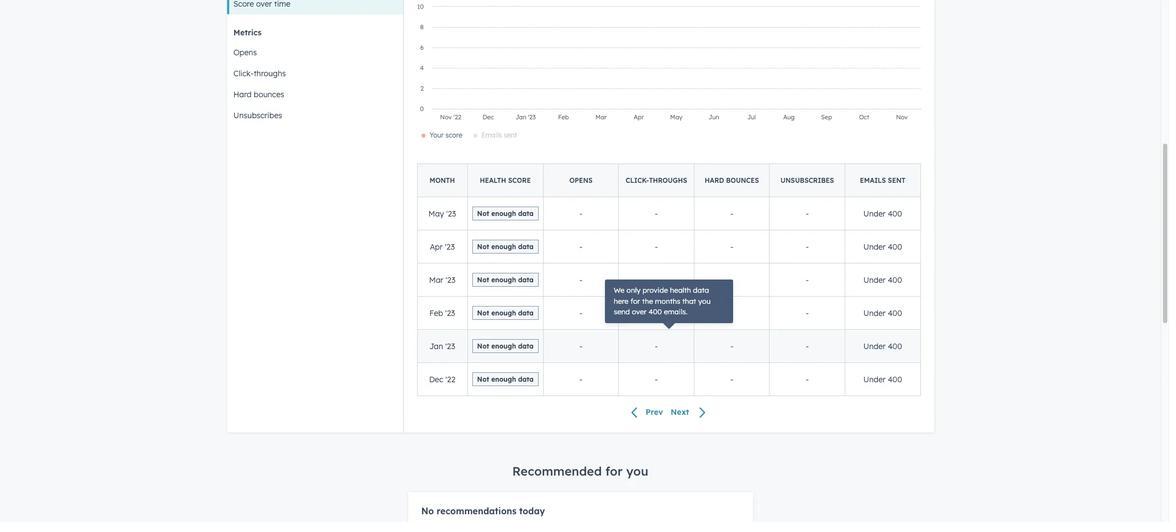 Task type: vqa. For each thing, say whether or not it's contained in the screenshot.
send
yes



Task type: describe. For each thing, give the bounding box(es) containing it.
1 vertical spatial emails sent
[[860, 176, 906, 185]]

may '23
[[429, 209, 456, 219]]

nov '22
[[440, 113, 462, 121]]

0 horizontal spatial emails sent
[[482, 131, 517, 139]]

jun
[[709, 113, 720, 121]]

400 for jan '23
[[888, 341, 903, 351]]

hard bounces button
[[227, 84, 403, 105]]

pagination navigation
[[417, 405, 921, 420]]

we
[[614, 286, 625, 295]]

0 vertical spatial emails
[[482, 131, 502, 139]]

0 horizontal spatial you
[[627, 464, 649, 479]]

under 400 for mar '23
[[864, 275, 903, 285]]

feb for feb
[[559, 113, 569, 121]]

not enough data for dec '22
[[477, 375, 534, 384]]

nov for nov '22
[[440, 113, 452, 121]]

enough for feb '23
[[492, 309, 516, 317]]

under for mar '23
[[864, 275, 886, 285]]

not enough data for may '23
[[477, 210, 534, 218]]

dec '22
[[429, 375, 456, 384]]

under for feb '23
[[864, 308, 886, 318]]

under for dec '22
[[864, 375, 886, 384]]

toggle series visibility region
[[422, 131, 517, 139]]

not enough data for mar '23
[[477, 276, 534, 284]]

1 horizontal spatial unsubscribes
[[781, 176, 835, 185]]

data for dec '22
[[518, 375, 534, 384]]

throughs inside "button"
[[254, 69, 286, 79]]

score for health score
[[508, 176, 531, 185]]

not for apr '23
[[477, 243, 490, 251]]

unsubscribes button
[[227, 105, 403, 126]]

enough for mar '23
[[492, 276, 516, 284]]

hard bounces inside button
[[234, 90, 284, 100]]

metrics
[[234, 28, 262, 38]]

data for apr '23
[[518, 243, 534, 251]]

1 horizontal spatial hard
[[705, 176, 725, 185]]

enough for apr '23
[[492, 243, 516, 251]]

400 for apr '23
[[888, 242, 903, 252]]

interactive chart image
[[412, 1, 927, 150]]

apr for apr '23
[[430, 242, 443, 252]]

1 vertical spatial hard bounces
[[705, 176, 759, 185]]

for inside we only provide health data here for the months that you send over 400 emails.
[[631, 297, 641, 305]]

provide
[[643, 286, 668, 295]]

1 vertical spatial opens
[[570, 176, 593, 185]]

send
[[614, 307, 630, 316]]

may for may '23
[[429, 209, 444, 219]]

jul
[[748, 113, 756, 121]]

not for feb '23
[[477, 309, 490, 317]]

recommended for you
[[513, 464, 649, 479]]

apr '23
[[430, 242, 455, 252]]

prev
[[646, 408, 663, 418]]

recommendations
[[437, 506, 517, 517]]

under 400 for jan '23
[[864, 341, 903, 351]]

dec for dec
[[483, 113, 494, 121]]

next
[[671, 408, 690, 418]]

1 horizontal spatial click-throughs
[[626, 176, 688, 185]]

400 for dec '22
[[888, 375, 903, 384]]

we only provide health data here for the months that you send over 400 emails.
[[614, 286, 711, 316]]

under for may '23
[[864, 209, 886, 219]]

1 horizontal spatial emails
[[860, 176, 887, 185]]

you inside we only provide health data here for the months that you send over 400 emails.
[[699, 297, 711, 305]]

5 enough from the top
[[492, 342, 516, 350]]

0 horizontal spatial sent
[[504, 131, 517, 139]]

your score
[[430, 131, 463, 139]]

score for your score
[[446, 131, 463, 139]]

apr for apr
[[634, 113, 644, 121]]

click- inside "button"
[[234, 69, 254, 79]]

aug
[[784, 113, 795, 121]]

mar for mar '23
[[429, 275, 444, 285]]



Task type: locate. For each thing, give the bounding box(es) containing it.
sep
[[822, 113, 833, 121]]

5 not enough data from the top
[[477, 342, 534, 350]]

400 for mar '23
[[888, 275, 903, 285]]

here
[[614, 297, 629, 305]]

0 vertical spatial apr
[[634, 113, 644, 121]]

dec
[[483, 113, 494, 121], [429, 375, 444, 384]]

1 vertical spatial jan
[[430, 341, 443, 351]]

enough
[[492, 210, 516, 218], [492, 243, 516, 251], [492, 276, 516, 284], [492, 309, 516, 317], [492, 342, 516, 350], [492, 375, 516, 384]]

2 under from the top
[[864, 242, 886, 252]]

data for feb '23
[[518, 309, 534, 317]]

0 horizontal spatial may
[[429, 209, 444, 219]]

prev button
[[625, 405, 667, 420]]

emails.
[[664, 307, 688, 316]]

1 horizontal spatial emails sent
[[860, 176, 906, 185]]

2 under 400 from the top
[[864, 242, 903, 252]]

your
[[430, 131, 444, 139]]

under
[[864, 209, 886, 219], [864, 242, 886, 252], [864, 275, 886, 285], [864, 308, 886, 318], [864, 341, 886, 351], [864, 375, 886, 384]]

not
[[477, 210, 490, 218], [477, 243, 490, 251], [477, 276, 490, 284], [477, 309, 490, 317], [477, 342, 490, 350], [477, 375, 490, 384]]

only
[[627, 286, 641, 295]]

3 not from the top
[[477, 276, 490, 284]]

0 horizontal spatial apr
[[430, 242, 443, 252]]

0 vertical spatial hard
[[234, 90, 252, 100]]

not for dec '22
[[477, 375, 490, 384]]

0 vertical spatial sent
[[504, 131, 517, 139]]

1 horizontal spatial apr
[[634, 113, 644, 121]]

under for jan '23
[[864, 341, 886, 351]]

opens
[[234, 48, 257, 57], [570, 176, 593, 185]]

hard inside the hard bounces button
[[234, 90, 252, 100]]

for
[[631, 297, 641, 305], [606, 464, 623, 479]]

-
[[580, 209, 583, 219], [655, 209, 658, 219], [731, 209, 734, 219], [806, 209, 809, 219], [580, 242, 583, 252], [655, 242, 658, 252], [731, 242, 734, 252], [806, 242, 809, 252], [580, 275, 583, 285], [655, 275, 658, 285], [731, 275, 734, 285], [806, 275, 809, 285], [580, 308, 583, 318], [655, 308, 658, 318], [731, 308, 734, 318], [806, 308, 809, 318], [580, 341, 583, 351], [655, 341, 658, 351], [731, 341, 734, 351], [806, 341, 809, 351], [580, 375, 583, 384], [655, 375, 658, 384], [731, 375, 734, 384], [806, 375, 809, 384]]

0 horizontal spatial click-
[[234, 69, 254, 79]]

0 horizontal spatial emails
[[482, 131, 502, 139]]

1 vertical spatial jan '23
[[430, 341, 455, 351]]

0 horizontal spatial bounces
[[254, 90, 284, 100]]

unsubscribes
[[234, 111, 282, 121], [781, 176, 835, 185]]

under 400 for feb '23
[[864, 308, 903, 318]]

data for may '23
[[518, 210, 534, 218]]

1 vertical spatial mar
[[429, 275, 444, 285]]

health score
[[480, 176, 531, 185]]

may left jun
[[671, 113, 683, 121]]

data inside we only provide health data here for the months that you send over 400 emails.
[[693, 286, 709, 295]]

nov right oct
[[897, 113, 908, 121]]

0 vertical spatial bounces
[[254, 90, 284, 100]]

'22 for dec '22
[[446, 375, 456, 384]]

0 vertical spatial hard bounces
[[234, 90, 284, 100]]

1 horizontal spatial for
[[631, 297, 641, 305]]

1 horizontal spatial nov
[[897, 113, 908, 121]]

nov up your score
[[440, 113, 452, 121]]

400 for feb '23
[[888, 308, 903, 318]]

0 vertical spatial opens
[[234, 48, 257, 57]]

click-throughs button
[[227, 63, 403, 84]]

nov
[[440, 113, 452, 121], [897, 113, 908, 121]]

under for apr '23
[[864, 242, 886, 252]]

2 nov from the left
[[897, 113, 908, 121]]

3 not enough data from the top
[[477, 276, 534, 284]]

not enough data
[[477, 210, 534, 218], [477, 243, 534, 251], [477, 276, 534, 284], [477, 309, 534, 317], [477, 342, 534, 350], [477, 375, 534, 384]]

jan up toggle series visibility region
[[516, 113, 527, 121]]

mar '23
[[429, 275, 456, 285]]

jan '23
[[516, 113, 536, 121], [430, 341, 455, 351]]

1 vertical spatial for
[[606, 464, 623, 479]]

1 horizontal spatial feb
[[559, 113, 569, 121]]

0 vertical spatial you
[[699, 297, 711, 305]]

'23
[[528, 113, 536, 121], [446, 209, 456, 219], [445, 242, 455, 252], [446, 275, 456, 285], [445, 308, 455, 318], [446, 341, 455, 351]]

feb '23
[[430, 308, 455, 318]]

5 under 400 from the top
[[864, 341, 903, 351]]

1 vertical spatial you
[[627, 464, 649, 479]]

2 not from the top
[[477, 243, 490, 251]]

1 horizontal spatial sent
[[888, 176, 906, 185]]

0 vertical spatial '22
[[454, 113, 462, 121]]

not enough data for apr '23
[[477, 243, 534, 251]]

400 inside we only provide health data here for the months that you send over 400 emails.
[[649, 307, 662, 316]]

1 horizontal spatial throughs
[[649, 176, 688, 185]]

2 enough from the top
[[492, 243, 516, 251]]

0 vertical spatial jan
[[516, 113, 527, 121]]

may up apr '23 at left
[[429, 209, 444, 219]]

6 not from the top
[[477, 375, 490, 384]]

3 under from the top
[[864, 275, 886, 285]]

1 horizontal spatial you
[[699, 297, 711, 305]]

not for may '23
[[477, 210, 490, 218]]

1 vertical spatial '22
[[446, 375, 456, 384]]

hard bounces
[[234, 90, 284, 100], [705, 176, 759, 185]]

4 under 400 from the top
[[864, 308, 903, 318]]

health
[[670, 286, 691, 295]]

not for mar '23
[[477, 276, 490, 284]]

5 under from the top
[[864, 341, 886, 351]]

'22
[[454, 113, 462, 121], [446, 375, 456, 384]]

0 horizontal spatial jan
[[430, 341, 443, 351]]

no recommendations today
[[422, 506, 545, 517]]

1 vertical spatial throughs
[[649, 176, 688, 185]]

1 vertical spatial emails
[[860, 176, 887, 185]]

apr
[[634, 113, 644, 121], [430, 242, 443, 252]]

the
[[643, 297, 653, 305]]

click-
[[234, 69, 254, 79], [626, 176, 649, 185]]

data
[[518, 210, 534, 218], [518, 243, 534, 251], [518, 276, 534, 284], [693, 286, 709, 295], [518, 309, 534, 317], [518, 342, 534, 350], [518, 375, 534, 384]]

1 horizontal spatial jan
[[516, 113, 527, 121]]

nov for nov
[[897, 113, 908, 121]]

0 vertical spatial click-
[[234, 69, 254, 79]]

score
[[446, 131, 463, 139], [508, 176, 531, 185]]

0 horizontal spatial throughs
[[254, 69, 286, 79]]

data for mar '23
[[518, 276, 534, 284]]

0 horizontal spatial score
[[446, 131, 463, 139]]

you
[[699, 297, 711, 305], [627, 464, 649, 479]]

6 under 400 from the top
[[864, 375, 903, 384]]

click-throughs inside click-throughs "button"
[[234, 69, 286, 79]]

0 horizontal spatial hard bounces
[[234, 90, 284, 100]]

opens inside button
[[234, 48, 257, 57]]

0 vertical spatial may
[[671, 113, 683, 121]]

1 vertical spatial may
[[429, 209, 444, 219]]

0 vertical spatial click-throughs
[[234, 69, 286, 79]]

emails sent
[[482, 131, 517, 139], [860, 176, 906, 185]]

1 horizontal spatial dec
[[483, 113, 494, 121]]

1 horizontal spatial click-
[[626, 176, 649, 185]]

score right your
[[446, 131, 463, 139]]

dec for dec '22
[[429, 375, 444, 384]]

recommended
[[513, 464, 602, 479]]

oct
[[860, 113, 870, 121]]

feb
[[559, 113, 569, 121], [430, 308, 443, 318]]

0 horizontal spatial nov
[[440, 113, 452, 121]]

1 vertical spatial score
[[508, 176, 531, 185]]

2 not enough data from the top
[[477, 243, 534, 251]]

emails
[[482, 131, 502, 139], [860, 176, 887, 185]]

6 enough from the top
[[492, 375, 516, 384]]

throughs
[[254, 69, 286, 79], [649, 176, 688, 185]]

0 horizontal spatial click-throughs
[[234, 69, 286, 79]]

enough for dec '22
[[492, 375, 516, 384]]

may for may
[[671, 113, 683, 121]]

4 not enough data from the top
[[477, 309, 534, 317]]

1 enough from the top
[[492, 210, 516, 218]]

opens button
[[227, 42, 403, 63]]

under 400 for may '23
[[864, 209, 903, 219]]

score right health
[[508, 176, 531, 185]]

1 vertical spatial bounces
[[726, 176, 759, 185]]

jan up the dec '22
[[430, 341, 443, 351]]

no
[[422, 506, 434, 517]]

0 horizontal spatial jan '23
[[430, 341, 455, 351]]

next button
[[667, 405, 713, 420]]

jan
[[516, 113, 527, 121], [430, 341, 443, 351]]

1 horizontal spatial score
[[508, 176, 531, 185]]

1 under from the top
[[864, 209, 886, 219]]

bounces
[[254, 90, 284, 100], [726, 176, 759, 185]]

under 400 for apr '23
[[864, 242, 903, 252]]

1 nov from the left
[[440, 113, 452, 121]]

1 horizontal spatial mar
[[596, 113, 607, 121]]

month
[[430, 176, 455, 185]]

0 horizontal spatial dec
[[429, 375, 444, 384]]

mar
[[596, 113, 607, 121], [429, 275, 444, 285]]

400
[[888, 209, 903, 219], [888, 242, 903, 252], [888, 275, 903, 285], [649, 307, 662, 316], [888, 308, 903, 318], [888, 341, 903, 351], [888, 375, 903, 384]]

0 vertical spatial dec
[[483, 113, 494, 121]]

1 vertical spatial dec
[[429, 375, 444, 384]]

0 vertical spatial emails sent
[[482, 131, 517, 139]]

1 vertical spatial click-throughs
[[626, 176, 688, 185]]

1 vertical spatial feb
[[430, 308, 443, 318]]

enough for may '23
[[492, 210, 516, 218]]

not enough data for feb '23
[[477, 309, 534, 317]]

0 vertical spatial throughs
[[254, 69, 286, 79]]

mar for mar
[[596, 113, 607, 121]]

may
[[671, 113, 683, 121], [429, 209, 444, 219]]

1 not enough data from the top
[[477, 210, 534, 218]]

today
[[519, 506, 545, 517]]

0 vertical spatial for
[[631, 297, 641, 305]]

0 vertical spatial jan '23
[[516, 113, 536, 121]]

1 vertical spatial apr
[[430, 242, 443, 252]]

4 under from the top
[[864, 308, 886, 318]]

over
[[632, 307, 647, 316]]

0 horizontal spatial unsubscribes
[[234, 111, 282, 121]]

0 vertical spatial unsubscribes
[[234, 111, 282, 121]]

6 not enough data from the top
[[477, 375, 534, 384]]

1 vertical spatial hard
[[705, 176, 725, 185]]

6 under from the top
[[864, 375, 886, 384]]

0 horizontal spatial hard
[[234, 90, 252, 100]]

1 horizontal spatial bounces
[[726, 176, 759, 185]]

1 horizontal spatial may
[[671, 113, 683, 121]]

1 vertical spatial unsubscribes
[[781, 176, 835, 185]]

0 horizontal spatial mar
[[429, 275, 444, 285]]

unsubscribes inside button
[[234, 111, 282, 121]]

hard
[[234, 90, 252, 100], [705, 176, 725, 185]]

3 enough from the top
[[492, 276, 516, 284]]

1 horizontal spatial hard bounces
[[705, 176, 759, 185]]

that
[[683, 297, 697, 305]]

sent
[[504, 131, 517, 139], [888, 176, 906, 185]]

1 vertical spatial click-
[[626, 176, 649, 185]]

bounces inside button
[[254, 90, 284, 100]]

months
[[655, 297, 681, 305]]

1 under 400 from the top
[[864, 209, 903, 219]]

under 400
[[864, 209, 903, 219], [864, 242, 903, 252], [864, 275, 903, 285], [864, 308, 903, 318], [864, 341, 903, 351], [864, 375, 903, 384]]

0 vertical spatial feb
[[559, 113, 569, 121]]

5 not from the top
[[477, 342, 490, 350]]

click-throughs
[[234, 69, 286, 79], [626, 176, 688, 185]]

0 horizontal spatial opens
[[234, 48, 257, 57]]

1 vertical spatial sent
[[888, 176, 906, 185]]

under 400 for dec '22
[[864, 375, 903, 384]]

'22 for nov '22
[[454, 113, 462, 121]]

400 for may '23
[[888, 209, 903, 219]]

3 under 400 from the top
[[864, 275, 903, 285]]

1 horizontal spatial opens
[[570, 176, 593, 185]]

0 horizontal spatial for
[[606, 464, 623, 479]]

4 not from the top
[[477, 309, 490, 317]]

feb for feb '23
[[430, 308, 443, 318]]

4 enough from the top
[[492, 309, 516, 317]]

1 not from the top
[[477, 210, 490, 218]]

1 horizontal spatial jan '23
[[516, 113, 536, 121]]

0 vertical spatial score
[[446, 131, 463, 139]]

health
[[480, 176, 507, 185]]

0 vertical spatial mar
[[596, 113, 607, 121]]

0 horizontal spatial feb
[[430, 308, 443, 318]]



